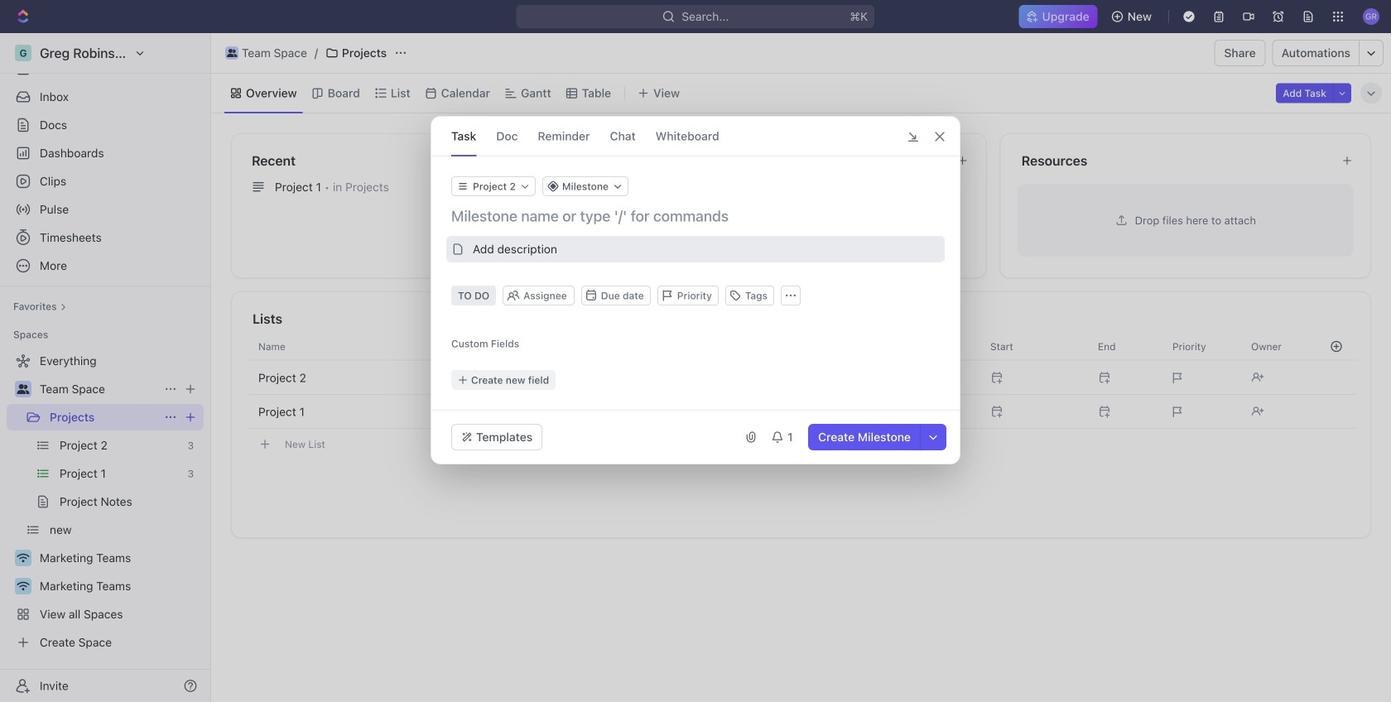 Task type: locate. For each thing, give the bounding box(es) containing it.
0 horizontal spatial user group image
[[17, 384, 29, 394]]

user group image
[[227, 49, 237, 57], [17, 384, 29, 394]]

1 vertical spatial user group image
[[17, 384, 29, 394]]

0 vertical spatial user group image
[[227, 49, 237, 57]]

tree inside sidebar navigation
[[7, 348, 204, 656]]

tree
[[7, 348, 204, 656]]

dialog
[[431, 116, 961, 465]]



Task type: vqa. For each thing, say whether or not it's contained in the screenshot.
Space, , element
no



Task type: describe. For each thing, give the bounding box(es) containing it.
Milestone name or type '/' for commands text field
[[451, 206, 944, 226]]

sidebar navigation
[[0, 33, 211, 703]]

1 horizontal spatial user group image
[[227, 49, 237, 57]]

user group image inside tree
[[17, 384, 29, 394]]



